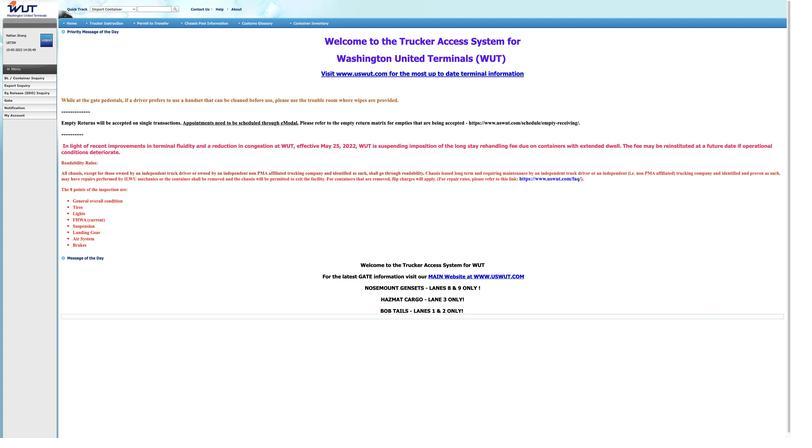 Task type: locate. For each thing, give the bounding box(es) containing it.
release
[[10, 91, 24, 95]]

my
[[4, 114, 9, 117]]

inquiry down bl / container inquiry
[[17, 84, 30, 87]]

container left inventory
[[294, 21, 311, 25]]

login image
[[40, 34, 53, 47]]

None text field
[[137, 6, 172, 12]]

ustiw
[[6, 41, 16, 44]]

0 vertical spatial container
[[294, 21, 311, 25]]

10-
[[6, 48, 11, 52]]

1 vertical spatial inquiry
[[17, 84, 30, 87]]

instruction
[[104, 21, 123, 25]]

export inquiry
[[4, 84, 30, 87]]

eq release (edo) inquiry
[[4, 91, 50, 95]]

us
[[205, 7, 210, 11]]

05-
[[11, 48, 15, 52]]

container inventory
[[294, 21, 329, 25]]

trucker
[[90, 21, 103, 25]]

nathan strang
[[6, 34, 26, 37]]

inquiry right (edo)
[[37, 91, 50, 95]]

about link
[[232, 7, 242, 11]]

trucker instruction
[[90, 21, 123, 25]]

my account
[[4, 114, 25, 117]]

strang
[[17, 34, 26, 37]]

bl / container inquiry link
[[3, 75, 57, 82]]

0 vertical spatial inquiry
[[31, 76, 44, 80]]

inquiry up export inquiry link
[[31, 76, 44, 80]]

1 horizontal spatial container
[[294, 21, 311, 25]]

transfer
[[154, 21, 169, 25]]

bl
[[4, 76, 9, 80]]

export
[[4, 84, 16, 87]]

chassis pool information
[[185, 21, 228, 25]]

2 vertical spatial inquiry
[[37, 91, 50, 95]]

container
[[294, 21, 311, 25], [13, 76, 30, 80]]

container up export inquiry
[[13, 76, 30, 80]]

2023
[[15, 48, 22, 52]]

customs glossary
[[242, 21, 273, 25]]

account
[[10, 114, 25, 117]]

notification link
[[3, 104, 57, 112]]

gate link
[[3, 97, 57, 104]]

inquiry
[[31, 76, 44, 80], [17, 84, 30, 87], [37, 91, 50, 95]]

contact us link
[[191, 7, 210, 11]]

0 horizontal spatial container
[[13, 76, 30, 80]]



Task type: vqa. For each thing, say whether or not it's contained in the screenshot.
Inquiry for (EDO)
yes



Task type: describe. For each thing, give the bounding box(es) containing it.
bl / container inquiry
[[4, 76, 44, 80]]

about
[[232, 7, 242, 11]]

inquiry for container
[[31, 76, 44, 80]]

to
[[150, 21, 153, 25]]

contact
[[191, 7, 204, 11]]

help
[[216, 7, 224, 11]]

quick
[[67, 7, 77, 11]]

customs
[[242, 21, 257, 25]]

permit
[[137, 21, 149, 25]]

nathan
[[6, 34, 16, 37]]

contact us
[[191, 7, 210, 11]]

(edo)
[[25, 91, 36, 95]]

help link
[[216, 7, 224, 11]]

gate
[[4, 99, 12, 102]]

home
[[67, 21, 77, 25]]

/
[[10, 76, 12, 80]]

eq
[[4, 91, 9, 95]]

1 vertical spatial container
[[13, 76, 30, 80]]

eq release (edo) inquiry link
[[3, 89, 57, 97]]

track
[[78, 7, 87, 11]]

glossary
[[258, 21, 273, 25]]

notification
[[4, 106, 25, 110]]

permit to transfer
[[137, 21, 169, 25]]

pool
[[199, 21, 206, 25]]

inventory
[[312, 21, 329, 25]]

10-05-2023 14:50:49
[[6, 48, 36, 52]]

14:50:49
[[23, 48, 36, 52]]

chassis
[[185, 21, 198, 25]]

inquiry for (edo)
[[37, 91, 50, 95]]

information
[[207, 21, 228, 25]]

my account link
[[3, 112, 57, 119]]

export inquiry link
[[3, 82, 57, 89]]

quick track
[[67, 7, 87, 11]]



